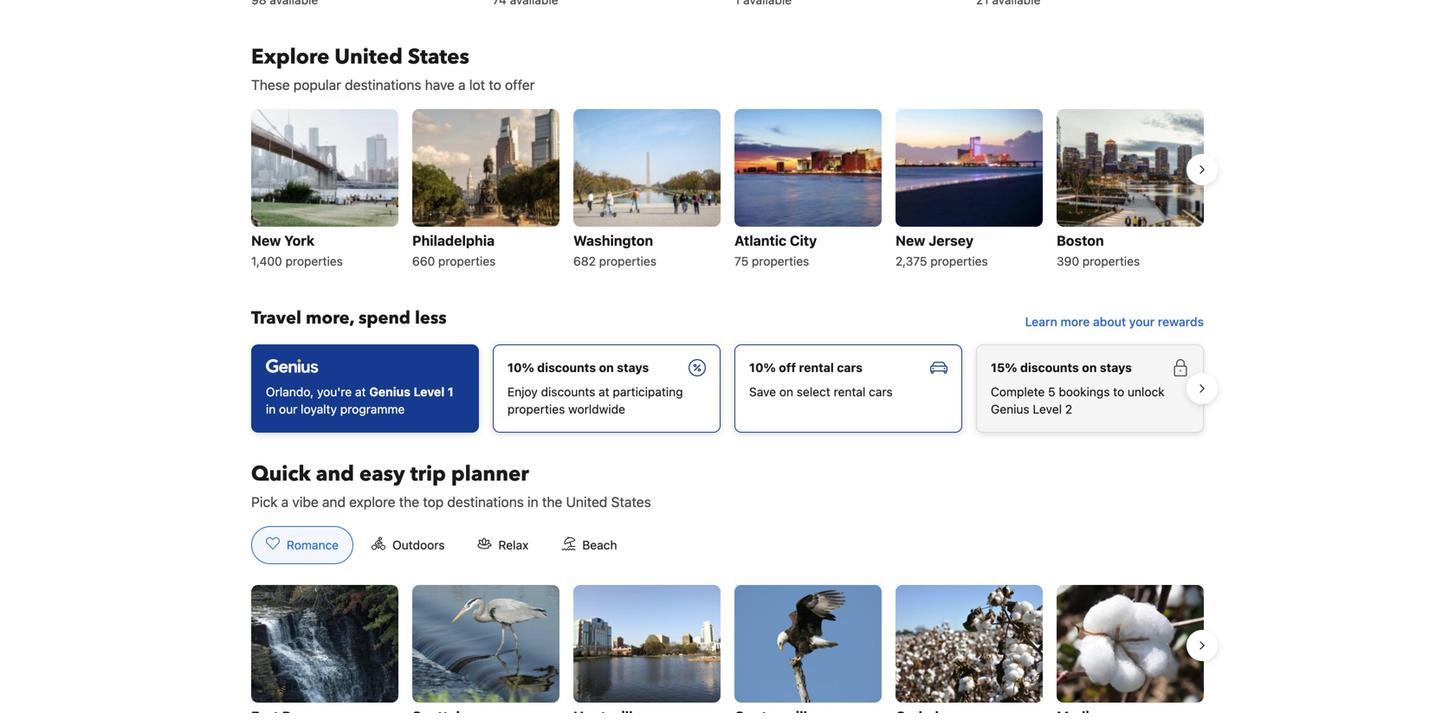 Task type: vqa. For each thing, say whether or not it's contained in the screenshot.
use
no



Task type: locate. For each thing, give the bounding box(es) containing it.
the up the beach 'button'
[[542, 494, 562, 511]]

properties down the washington
[[599, 254, 657, 268]]

discounts up enjoy discounts at participating properties worldwide
[[537, 361, 596, 375]]

0 vertical spatial destinations
[[345, 77, 421, 93]]

rental right select
[[834, 385, 866, 399]]

stays up the unlock
[[1100, 361, 1132, 375]]

0 horizontal spatial a
[[281, 494, 289, 511]]

in inside quick and easy trip planner pick a vibe and explore the top destinations in the united states
[[528, 494, 539, 511]]

genius inside complete 5 bookings to unlock genius level 2
[[991, 402, 1030, 417]]

0 vertical spatial genius
[[369, 385, 411, 399]]

new
[[251, 233, 281, 249], [896, 233, 925, 249]]

1 horizontal spatial united
[[566, 494, 608, 511]]

enjoy
[[508, 385, 538, 399]]

1 10% from the left
[[508, 361, 534, 375]]

10% for 10% off rental cars
[[749, 361, 776, 375]]

states
[[408, 43, 469, 71], [611, 494, 651, 511]]

0 vertical spatial level
[[414, 385, 445, 399]]

complete
[[991, 385, 1045, 399]]

destinations inside "explore united states these popular destinations have a lot to offer"
[[345, 77, 421, 93]]

1 vertical spatial united
[[566, 494, 608, 511]]

1 horizontal spatial new
[[896, 233, 925, 249]]

1 horizontal spatial cars
[[869, 385, 893, 399]]

0 horizontal spatial states
[[408, 43, 469, 71]]

1 horizontal spatial in
[[528, 494, 539, 511]]

1 horizontal spatial stays
[[1100, 361, 1132, 375]]

1 region from the top
[[237, 102, 1218, 279]]

properties down atlantic
[[752, 254, 809, 268]]

15%
[[991, 361, 1017, 375]]

vibe
[[292, 494, 319, 511]]

3 region from the top
[[237, 579, 1218, 714]]

region
[[237, 102, 1218, 279], [237, 338, 1218, 440], [237, 579, 1218, 714]]

0 vertical spatial and
[[316, 460, 354, 489]]

a left vibe
[[281, 494, 289, 511]]

at up programme
[[355, 385, 366, 399]]

1 horizontal spatial the
[[542, 494, 562, 511]]

york
[[284, 233, 315, 249]]

2 the from the left
[[542, 494, 562, 511]]

0 horizontal spatial genius
[[369, 385, 411, 399]]

united inside "explore united states these popular destinations have a lot to offer"
[[335, 43, 403, 71]]

2 vertical spatial region
[[237, 579, 1218, 714]]

0 horizontal spatial the
[[399, 494, 419, 511]]

10% up save
[[749, 361, 776, 375]]

1 vertical spatial a
[[281, 494, 289, 511]]

quick
[[251, 460, 311, 489]]

1 vertical spatial genius
[[991, 402, 1030, 417]]

city
[[790, 233, 817, 249]]

properties down philadelphia
[[438, 254, 496, 268]]

states inside quick and easy trip planner pick a vibe and explore the top destinations in the united states
[[611, 494, 651, 511]]

1 horizontal spatial to
[[1113, 385, 1125, 399]]

and up vibe
[[316, 460, 354, 489]]

a
[[458, 77, 466, 93], [281, 494, 289, 511]]

and
[[316, 460, 354, 489], [322, 494, 346, 511]]

jersey
[[929, 233, 974, 249]]

properties down jersey
[[931, 254, 988, 268]]

cars
[[837, 361, 863, 375], [869, 385, 893, 399]]

offer
[[505, 77, 535, 93]]

to inside "explore united states these popular destinations have a lot to offer"
[[489, 77, 501, 93]]

stays for 10% discounts on stays
[[617, 361, 649, 375]]

0 horizontal spatial stays
[[617, 361, 649, 375]]

2 at from the left
[[599, 385, 610, 399]]

0 vertical spatial region
[[237, 102, 1218, 279]]

to left the unlock
[[1113, 385, 1125, 399]]

the
[[399, 494, 419, 511], [542, 494, 562, 511]]

cars right select
[[869, 385, 893, 399]]

romance button
[[251, 527, 354, 565]]

the left top
[[399, 494, 419, 511]]

0 horizontal spatial level
[[414, 385, 445, 399]]

discounts down 10% discounts on stays at left
[[541, 385, 595, 399]]

1 horizontal spatial at
[[599, 385, 610, 399]]

new up 1,400
[[251, 233, 281, 249]]

10% for 10% discounts on stays
[[508, 361, 534, 375]]

0 horizontal spatial new
[[251, 233, 281, 249]]

at for genius
[[355, 385, 366, 399]]

rental
[[799, 361, 834, 375], [834, 385, 866, 399]]

1 horizontal spatial destinations
[[447, 494, 524, 511]]

at
[[355, 385, 366, 399], [599, 385, 610, 399]]

destinations inside quick and easy trip planner pick a vibe and explore the top destinations in the united states
[[447, 494, 524, 511]]

destinations left have
[[345, 77, 421, 93]]

explore
[[349, 494, 395, 511]]

1 horizontal spatial 10%
[[749, 361, 776, 375]]

relax
[[499, 538, 529, 553]]

level left 1
[[414, 385, 445, 399]]

0 horizontal spatial to
[[489, 77, 501, 93]]

participating
[[613, 385, 683, 399]]

new inside new york 1,400 properties
[[251, 233, 281, 249]]

1 stays from the left
[[617, 361, 649, 375]]

washington 682 properties
[[573, 233, 657, 268]]

blue genius logo image
[[266, 359, 318, 373], [266, 359, 318, 373]]

in up relax
[[528, 494, 539, 511]]

united up popular
[[335, 43, 403, 71]]

level down 5
[[1033, 402, 1062, 417]]

stays up participating
[[617, 361, 649, 375]]

to
[[489, 77, 501, 93], [1113, 385, 1125, 399]]

genius
[[369, 385, 411, 399], [991, 402, 1030, 417]]

genius inside orlando, you're at genius level 1 in our loyalty programme
[[369, 385, 411, 399]]

2 stays from the left
[[1100, 361, 1132, 375]]

2 new from the left
[[896, 233, 925, 249]]

0 vertical spatial rental
[[799, 361, 834, 375]]

2
[[1065, 402, 1073, 417]]

select
[[797, 385, 831, 399]]

1 vertical spatial to
[[1113, 385, 1125, 399]]

region for travel more, spend less
[[237, 338, 1218, 440]]

0 horizontal spatial 10%
[[508, 361, 534, 375]]

on for bookings
[[1082, 361, 1097, 375]]

0 horizontal spatial destinations
[[345, 77, 421, 93]]

united up the beach 'button'
[[566, 494, 608, 511]]

region for explore united states
[[237, 102, 1218, 279]]

discounts
[[537, 361, 596, 375], [1020, 361, 1079, 375], [541, 385, 595, 399]]

enjoy discounts at participating properties worldwide
[[508, 385, 683, 417]]

0 horizontal spatial in
[[266, 402, 276, 417]]

beach button
[[547, 527, 632, 565]]

tab list
[[237, 527, 646, 566]]

properties inside washington 682 properties
[[599, 254, 657, 268]]

properties down enjoy
[[508, 402, 565, 417]]

genius down "complete" at the right bottom of the page
[[991, 402, 1030, 417]]

0 horizontal spatial united
[[335, 43, 403, 71]]

1 horizontal spatial states
[[611, 494, 651, 511]]

genius up programme
[[369, 385, 411, 399]]

properties down york
[[286, 254, 343, 268]]

stays
[[617, 361, 649, 375], [1100, 361, 1132, 375]]

2 region from the top
[[237, 338, 1218, 440]]

region containing new york
[[237, 102, 1218, 279]]

0 horizontal spatial at
[[355, 385, 366, 399]]

in
[[266, 402, 276, 417], [528, 494, 539, 511]]

at inside orlando, you're at genius level 1 in our loyalty programme
[[355, 385, 366, 399]]

pick
[[251, 494, 278, 511]]

10% discounts on stays
[[508, 361, 649, 375]]

explore united states these popular destinations have a lot to offer
[[251, 43, 535, 93]]

1 vertical spatial region
[[237, 338, 1218, 440]]

at inside enjoy discounts at participating properties worldwide
[[599, 385, 610, 399]]

at up worldwide
[[599, 385, 610, 399]]

0 vertical spatial to
[[489, 77, 501, 93]]

new inside new jersey 2,375 properties
[[896, 233, 925, 249]]

destinations
[[345, 77, 421, 93], [447, 494, 524, 511]]

1 horizontal spatial a
[[458, 77, 466, 93]]

lot
[[469, 77, 485, 93]]

0 vertical spatial in
[[266, 402, 276, 417]]

outdoors
[[392, 538, 445, 553]]

properties
[[286, 254, 343, 268], [438, 254, 496, 268], [599, 254, 657, 268], [752, 254, 809, 268], [931, 254, 988, 268], [1083, 254, 1140, 268], [508, 402, 565, 417]]

rewards
[[1158, 315, 1204, 329]]

2 10% from the left
[[749, 361, 776, 375]]

660
[[412, 254, 435, 268]]

1 horizontal spatial level
[[1033, 402, 1062, 417]]

and right vibe
[[322, 494, 346, 511]]

75
[[735, 254, 749, 268]]

0 vertical spatial cars
[[837, 361, 863, 375]]

1 at from the left
[[355, 385, 366, 399]]

philadelphia 660 properties
[[412, 233, 496, 268]]

discounts inside enjoy discounts at participating properties worldwide
[[541, 385, 595, 399]]

level inside complete 5 bookings to unlock genius level 2
[[1033, 402, 1062, 417]]

united inside quick and easy trip planner pick a vibe and explore the top destinations in the united states
[[566, 494, 608, 511]]

states up have
[[408, 43, 469, 71]]

rental up select
[[799, 361, 834, 375]]

level inside orlando, you're at genius level 1 in our loyalty programme
[[414, 385, 445, 399]]

loyalty
[[301, 402, 337, 417]]

10%
[[508, 361, 534, 375], [749, 361, 776, 375]]

2 horizontal spatial on
[[1082, 361, 1097, 375]]

1 new from the left
[[251, 233, 281, 249]]

top
[[423, 494, 444, 511]]

a left lot
[[458, 77, 466, 93]]

in left the "our"
[[266, 402, 276, 417]]

0 vertical spatial united
[[335, 43, 403, 71]]

cars up save on select rental cars
[[837, 361, 863, 375]]

10% up enjoy
[[508, 361, 534, 375]]

15% discounts on stays
[[991, 361, 1132, 375]]

in inside orlando, you're at genius level 1 in our loyalty programme
[[266, 402, 276, 417]]

united
[[335, 43, 403, 71], [566, 494, 608, 511]]

1 horizontal spatial on
[[780, 385, 794, 399]]

destinations down planner
[[447, 494, 524, 511]]

trip
[[410, 460, 446, 489]]

discounts up 5
[[1020, 361, 1079, 375]]

about
[[1093, 315, 1126, 329]]

worldwide
[[568, 402, 625, 417]]

orlando, you're at genius level 1 in our loyalty programme
[[266, 385, 454, 417]]

have
[[425, 77, 455, 93]]

states up beach
[[611, 494, 651, 511]]

0 vertical spatial states
[[408, 43, 469, 71]]

1 vertical spatial states
[[611, 494, 651, 511]]

more
[[1061, 315, 1090, 329]]

on right save
[[780, 385, 794, 399]]

new up 2,375
[[896, 233, 925, 249]]

to right lot
[[489, 77, 501, 93]]

region containing 10% discounts on stays
[[237, 338, 1218, 440]]

1 vertical spatial level
[[1033, 402, 1062, 417]]

properties down boston on the right top
[[1083, 254, 1140, 268]]

on for at
[[599, 361, 614, 375]]

level
[[414, 385, 445, 399], [1033, 402, 1062, 417]]

learn more about your rewards link
[[1018, 307, 1211, 338]]

less
[[415, 307, 447, 330]]

1 vertical spatial in
[[528, 494, 539, 511]]

on
[[599, 361, 614, 375], [1082, 361, 1097, 375], [780, 385, 794, 399]]

properties inside "atlantic city 75 properties"
[[752, 254, 809, 268]]

you're
[[317, 385, 352, 399]]

new for new york
[[251, 233, 281, 249]]

travel
[[251, 307, 301, 330]]

1 horizontal spatial genius
[[991, 402, 1030, 417]]

popular
[[294, 77, 341, 93]]

1 vertical spatial destinations
[[447, 494, 524, 511]]

new jersey 2,375 properties
[[896, 233, 988, 268]]

0 horizontal spatial on
[[599, 361, 614, 375]]

on up bookings
[[1082, 361, 1097, 375]]

682
[[573, 254, 596, 268]]

on up enjoy discounts at participating properties worldwide
[[599, 361, 614, 375]]

0 vertical spatial a
[[458, 77, 466, 93]]

1 vertical spatial cars
[[869, 385, 893, 399]]



Task type: describe. For each thing, give the bounding box(es) containing it.
unlock
[[1128, 385, 1165, 399]]

2,375
[[896, 254, 927, 268]]

new for new jersey
[[896, 233, 925, 249]]

quick and easy trip planner pick a vibe and explore the top destinations in the united states
[[251, 460, 651, 511]]

1,400
[[251, 254, 282, 268]]

bookings
[[1059, 385, 1110, 399]]

to inside complete 5 bookings to unlock genius level 2
[[1113, 385, 1125, 399]]

learn more about your rewards
[[1025, 315, 1204, 329]]

properties inside enjoy discounts at participating properties worldwide
[[508, 402, 565, 417]]

1 vertical spatial rental
[[834, 385, 866, 399]]

programme
[[340, 402, 405, 417]]

discounts for discounts
[[537, 361, 596, 375]]

5
[[1048, 385, 1056, 399]]

1 the from the left
[[399, 494, 419, 511]]

10% off rental cars
[[749, 361, 863, 375]]

discounts for 5
[[1020, 361, 1079, 375]]

planner
[[451, 460, 529, 489]]

at for participating
[[599, 385, 610, 399]]

states inside "explore united states these popular destinations have a lot to offer"
[[408, 43, 469, 71]]

boston 390 properties
[[1057, 233, 1140, 268]]

a inside quick and easy trip planner pick a vibe and explore the top destinations in the united states
[[281, 494, 289, 511]]

a inside "explore united states these popular destinations have a lot to offer"
[[458, 77, 466, 93]]

0 horizontal spatial cars
[[837, 361, 863, 375]]

off
[[779, 361, 796, 375]]

complete 5 bookings to unlock genius level 2
[[991, 385, 1165, 417]]

atlantic city 75 properties
[[735, 233, 817, 268]]

explore
[[251, 43, 329, 71]]

1
[[448, 385, 454, 399]]

romance
[[287, 538, 339, 553]]

travel more, spend less
[[251, 307, 447, 330]]

tab list containing romance
[[237, 527, 646, 566]]

relax button
[[463, 527, 543, 565]]

orlando,
[[266, 385, 314, 399]]

new york 1,400 properties
[[251, 233, 343, 268]]

properties inside new jersey 2,375 properties
[[931, 254, 988, 268]]

these
[[251, 77, 290, 93]]

spend
[[359, 307, 411, 330]]

save on select rental cars
[[749, 385, 893, 399]]

philadelphia
[[412, 233, 495, 249]]

beach
[[582, 538, 617, 553]]

properties inside boston 390 properties
[[1083, 254, 1140, 268]]

washington
[[573, 233, 653, 249]]

boston
[[1057, 233, 1104, 249]]

learn
[[1025, 315, 1058, 329]]

atlantic
[[735, 233, 787, 249]]

easy
[[359, 460, 405, 489]]

our
[[279, 402, 298, 417]]

stays for 15% discounts on stays
[[1100, 361, 1132, 375]]

outdoors button
[[357, 527, 460, 565]]

save
[[749, 385, 776, 399]]

1 vertical spatial and
[[322, 494, 346, 511]]

properties inside new york 1,400 properties
[[286, 254, 343, 268]]

more,
[[306, 307, 354, 330]]

your
[[1129, 315, 1155, 329]]

390
[[1057, 254, 1079, 268]]

properties inside philadelphia 660 properties
[[438, 254, 496, 268]]



